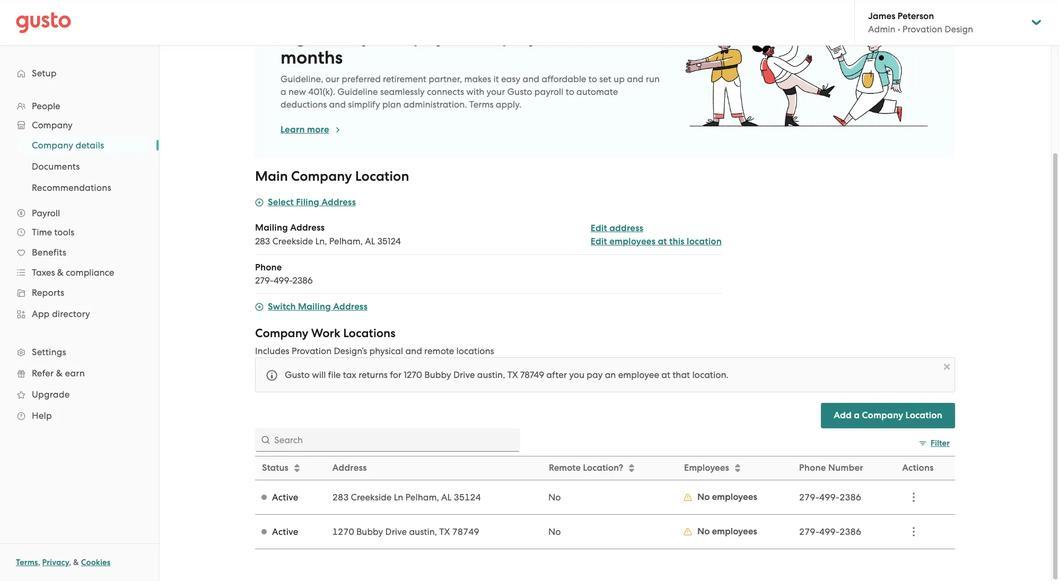 Task type: locate. For each thing, give the bounding box(es) containing it.
main company location with option to select different filing and mailing addresses group
[[255, 168, 722, 314]]

1270 bubby drive  austin, tx 78749
[[332, 527, 480, 537]]

learn more link
[[281, 124, 342, 136]]

0 vertical spatial no employees
[[698, 492, 757, 503]]

1 vertical spatial to
[[566, 86, 575, 97]]

mailing down select
[[255, 222, 288, 233]]

company right add
[[862, 410, 904, 421]]

sign
[[281, 25, 317, 47]]

provation inside james peterson admin • provation design
[[903, 24, 943, 34]]

1 vertical spatial &
[[56, 368, 63, 379]]

company inside 'company work locations includes provation design 's physical and remote locations'
[[255, 326, 309, 341]]

earn
[[65, 368, 85, 379]]

2 edit from the top
[[591, 236, 607, 247]]

0 vertical spatial 279-
[[255, 275, 274, 286]]

pay left no
[[413, 25, 446, 47]]

mailing inside the mailing address 283 creekside ln, pelham, al 35124
[[255, 222, 288, 233]]

to down affordable
[[566, 86, 575, 97]]

0 vertical spatial active
[[272, 492, 298, 503]]

0 horizontal spatial ,
[[38, 558, 40, 568]]

company up documents
[[32, 140, 73, 151]]

benefits link
[[11, 243, 148, 262]]

0 horizontal spatial gusto
[[285, 370, 310, 380]]

terms inside sign today and pay no employer fees for 3 months guideline, our preferred retirement partner, makes it easy and affordable to set up and run a new 401(k). guideline seamlessly connects with your gusto payroll to automate deductions and simplify plan administration. terms apply.
[[469, 99, 494, 110]]

0 vertical spatial to
[[589, 74, 597, 84]]

ln
[[394, 492, 403, 503]]

0 vertical spatial al
[[365, 236, 375, 247]]

1 vertical spatial for
[[390, 370, 402, 380]]

al inside the mailing address 283 creekside ln, pelham, al 35124
[[365, 236, 375, 247]]

employees
[[610, 236, 656, 247], [712, 492, 757, 503], [712, 526, 757, 537]]

0 vertical spatial tx
[[508, 370, 518, 380]]

1 vertical spatial 78749
[[452, 527, 480, 537]]

1 active from the top
[[272, 492, 298, 503]]

0 vertical spatial creekside
[[272, 236, 313, 247]]

and left remote
[[406, 346, 422, 357]]

employees button
[[678, 457, 793, 480]]

0 vertical spatial 35124
[[378, 236, 401, 247]]

mailing up work
[[298, 301, 331, 313]]

company for company details
[[32, 140, 73, 151]]

company inside button
[[862, 410, 904, 421]]

location.
[[693, 370, 729, 380]]

for left 3
[[598, 25, 622, 47]]

pelham, right ln,
[[329, 236, 363, 247]]

edit address button
[[591, 222, 644, 235]]

gusto navigation element
[[0, 46, 159, 444]]

austin, down "locations" at the bottom of page
[[477, 370, 505, 380]]

1 horizontal spatial 1270
[[404, 370, 422, 380]]

0 vertical spatial 78749
[[520, 370, 544, 380]]

a right add
[[854, 410, 860, 421]]

phone number
[[799, 463, 864, 474]]

edit down edit address button
[[591, 236, 607, 247]]

no
[[698, 492, 710, 503], [549, 492, 561, 503], [698, 526, 710, 537], [549, 527, 561, 537]]

creekside left ln,
[[272, 236, 313, 247]]

company up includes
[[255, 326, 309, 341]]

35124 inside the mailing address 283 creekside ln, pelham, al 35124
[[378, 236, 401, 247]]

directory
[[52, 309, 90, 319]]

, left privacy link
[[38, 558, 40, 568]]

design
[[945, 24, 974, 34], [334, 346, 362, 357]]

design inside james peterson admin • provation design
[[945, 24, 974, 34]]

& right taxes
[[57, 267, 64, 278]]

tx down 283 creekside ln  pelham, al 35124
[[439, 527, 450, 537]]

& inside the taxes & compliance "dropdown button"
[[57, 267, 64, 278]]

& left earn
[[56, 368, 63, 379]]

today
[[321, 25, 371, 47]]

design for peterson
[[945, 24, 974, 34]]

0 horizontal spatial a
[[281, 86, 286, 97]]

0 horizontal spatial 1270
[[332, 527, 354, 537]]

1 vertical spatial pay
[[587, 370, 603, 380]]

al
[[365, 236, 375, 247], [441, 492, 452, 503]]

0 vertical spatial a
[[281, 86, 286, 97]]

edit employees at this location link
[[591, 236, 722, 247]]

company
[[32, 120, 73, 131], [32, 140, 73, 151], [291, 168, 352, 185], [255, 326, 309, 341], [862, 410, 904, 421]]

1270
[[404, 370, 422, 380], [332, 527, 354, 537]]

1 horizontal spatial ,
[[69, 558, 71, 568]]

1 horizontal spatial austin,
[[477, 370, 505, 380]]

279-
[[255, 275, 274, 286], [799, 492, 820, 503], [799, 527, 820, 537]]

0 horizontal spatial mailing
[[255, 222, 288, 233]]

remote
[[425, 346, 454, 357]]

provation down work
[[292, 346, 332, 357]]

0 vertical spatial bubby
[[425, 370, 451, 380]]

2386 inside 'phone 279-499-2386'
[[293, 275, 313, 286]]

0 vertical spatial employees
[[610, 236, 656, 247]]

1 horizontal spatial pay
[[587, 370, 603, 380]]

1 horizontal spatial gusto
[[508, 86, 532, 97]]

1 vertical spatial design
[[334, 346, 362, 357]]

1 vertical spatial 499-
[[820, 492, 840, 503]]

at inside alert
[[662, 370, 671, 380]]

1 vertical spatial 283
[[332, 492, 349, 503]]

company for company work locations includes provation design 's physical and remote locations
[[255, 326, 309, 341]]

company inside "dropdown button"
[[32, 120, 73, 131]]

payroll
[[535, 86, 564, 97]]

setup link
[[11, 64, 148, 83]]

deductions
[[281, 99, 327, 110]]

2 vertical spatial 499-
[[820, 527, 840, 537]]

0 horizontal spatial drive
[[385, 527, 407, 537]]

1 vertical spatial mailing
[[298, 301, 331, 313]]

1 vertical spatial active
[[272, 527, 298, 537]]

drive down ln
[[385, 527, 407, 537]]

phone up "switch"
[[255, 262, 282, 273]]

gusto left will
[[285, 370, 310, 380]]

35124
[[378, 236, 401, 247], [454, 492, 481, 503]]

drive inside alert
[[454, 370, 475, 380]]

terms left privacy link
[[16, 558, 38, 568]]

0 vertical spatial gusto
[[508, 86, 532, 97]]

phone inside 'phone 279-499-2386'
[[255, 262, 282, 273]]

0 vertical spatial at
[[658, 236, 667, 247]]

privacy link
[[42, 558, 69, 568]]

1 horizontal spatial mailing
[[298, 301, 331, 313]]

austin, down 283 creekside ln  pelham, al 35124
[[409, 527, 437, 537]]

at inside edit address edit employees at this location
[[658, 236, 667, 247]]

company details link
[[19, 136, 148, 155]]

1 vertical spatial pelham,
[[406, 492, 439, 503]]

2 279-499-2386 from the top
[[799, 527, 862, 537]]

location
[[355, 168, 409, 185], [906, 410, 943, 421]]

&
[[57, 267, 64, 278], [56, 368, 63, 379], [73, 558, 79, 568]]

drive down "locations" at the bottom of page
[[454, 370, 475, 380]]

location inside "group"
[[355, 168, 409, 185]]

1 vertical spatial edit
[[591, 236, 607, 247]]

compliance
[[66, 267, 114, 278]]

& for earn
[[56, 368, 63, 379]]

app directory
[[32, 309, 90, 319]]

partner,
[[429, 74, 462, 84]]

1 horizontal spatial to
[[589, 74, 597, 84]]

mailing
[[255, 222, 288, 233], [298, 301, 331, 313]]

1 vertical spatial phone
[[799, 463, 826, 474]]

james peterson admin • provation design
[[869, 11, 974, 34]]

1 horizontal spatial design
[[945, 24, 974, 34]]

0 vertical spatial drive
[[454, 370, 475, 380]]

2386 for 1270 bubby drive  austin, tx 78749
[[840, 527, 862, 537]]

1 vertical spatial 279-499-2386
[[799, 527, 862, 537]]

1 horizontal spatial provation
[[903, 24, 943, 34]]

company up the select filing address
[[291, 168, 352, 185]]

for inside alert
[[390, 370, 402, 380]]

select filing address button
[[255, 196, 356, 209]]

3
[[626, 25, 636, 47]]

no employees for 78749
[[698, 526, 757, 537]]

0 vertical spatial edit
[[591, 223, 607, 234]]

bubby down 283 creekside ln  pelham, al 35124
[[356, 527, 383, 537]]

78749 inside alert
[[520, 370, 544, 380]]

tools
[[54, 227, 74, 238]]

1 edit from the top
[[591, 223, 607, 234]]

automate
[[577, 86, 618, 97]]

1 no employees from the top
[[698, 492, 757, 503]]

78749
[[520, 370, 544, 380], [452, 527, 480, 537]]

and
[[376, 25, 409, 47], [523, 74, 540, 84], [627, 74, 644, 84], [329, 99, 346, 110], [406, 346, 422, 357]]

and right easy
[[523, 74, 540, 84]]

pay
[[413, 25, 446, 47], [587, 370, 603, 380]]

0 vertical spatial design
[[945, 24, 974, 34]]

2 vertical spatial 2386
[[840, 527, 862, 537]]

tx left "after"
[[508, 370, 518, 380]]

1 vertical spatial creekside
[[351, 492, 392, 503]]

1 vertical spatial 1270
[[332, 527, 354, 537]]

0 vertical spatial location
[[355, 168, 409, 185]]

1 horizontal spatial 78749
[[520, 370, 544, 380]]

at left this
[[658, 236, 667, 247]]

1 horizontal spatial 35124
[[454, 492, 481, 503]]

address up ln,
[[290, 222, 325, 233]]

0 horizontal spatial tx
[[439, 527, 450, 537]]

filing
[[296, 197, 319, 208]]

at left the that
[[662, 370, 671, 380]]

settings link
[[11, 343, 148, 362]]

's
[[362, 346, 367, 357]]

0 horizontal spatial 35124
[[378, 236, 401, 247]]

0 horizontal spatial for
[[390, 370, 402, 380]]

creekside left ln
[[351, 492, 392, 503]]

0 horizontal spatial location
[[355, 168, 409, 185]]

1 vertical spatial employees
[[712, 492, 757, 503]]

home image
[[16, 12, 71, 33]]

edit left address
[[591, 223, 607, 234]]

edit
[[591, 223, 607, 234], [591, 236, 607, 247]]

employees for 283 creekside ln  pelham, al 35124
[[712, 492, 757, 503]]

1 vertical spatial 279-
[[799, 492, 820, 503]]

for right returns
[[390, 370, 402, 380]]

pelham, right ln
[[406, 492, 439, 503]]

add a company location
[[834, 410, 943, 421]]

status button
[[256, 457, 326, 480]]

1 279-499-2386 from the top
[[799, 492, 862, 503]]

0 vertical spatial 499-
[[274, 275, 293, 286]]

1 horizontal spatial al
[[441, 492, 452, 503]]

1 vertical spatial a
[[854, 410, 860, 421]]

provation for work
[[292, 346, 332, 357]]

1 horizontal spatial for
[[598, 25, 622, 47]]

easy
[[501, 74, 521, 84]]

1 vertical spatial at
[[662, 370, 671, 380]]

, left cookies button
[[69, 558, 71, 568]]

company inside "group"
[[291, 168, 352, 185]]

pelham,
[[329, 236, 363, 247], [406, 492, 439, 503]]

2 active from the top
[[272, 527, 298, 537]]

1 horizontal spatial terms
[[469, 99, 494, 110]]

locations
[[457, 346, 494, 357]]

1 vertical spatial al
[[441, 492, 452, 503]]

company for company
[[32, 120, 73, 131]]

1 , from the left
[[38, 558, 40, 568]]

1 vertical spatial location
[[906, 410, 943, 421]]

1 vertical spatial 35124
[[454, 492, 481, 503]]

to
[[589, 74, 597, 84], [566, 86, 575, 97]]

pelham, inside the mailing address 283 creekside ln, pelham, al 35124
[[329, 236, 363, 247]]

279- for 283 creekside ln  pelham, al 35124
[[799, 492, 820, 503]]

bubby inside gusto will file tax returns for 1270 bubby drive  austin, tx 78749 after you pay an employee at that location. alert
[[425, 370, 451, 380]]

your
[[487, 86, 505, 97]]

0 horizontal spatial terms
[[16, 558, 38, 568]]

active for 1270 bubby drive  austin, tx 78749
[[272, 527, 298, 537]]

active for 283 creekside ln  pelham, al 35124
[[272, 492, 298, 503]]

0 horizontal spatial al
[[365, 236, 375, 247]]

with
[[467, 86, 485, 97]]

gusto down easy
[[508, 86, 532, 97]]

& left cookies at the bottom
[[73, 558, 79, 568]]

al right ln
[[441, 492, 452, 503]]

0 horizontal spatial 283
[[255, 236, 270, 247]]

pay left an
[[587, 370, 603, 380]]

1270 inside gusto will file tax returns for 1270 bubby drive  austin, tx 78749 after you pay an employee at that location. alert
[[404, 370, 422, 380]]

gusto inside gusto will file tax returns for 1270 bubby drive  austin, tx 78749 after you pay an employee at that location. alert
[[285, 370, 310, 380]]

1 vertical spatial drive
[[385, 527, 407, 537]]

company details
[[32, 140, 104, 151]]

1 vertical spatial gusto
[[285, 370, 310, 380]]

2 vertical spatial employees
[[712, 526, 757, 537]]

a left new
[[281, 86, 286, 97]]

0 vertical spatial mailing
[[255, 222, 288, 233]]

0 vertical spatial phone
[[255, 262, 282, 273]]

cookies
[[81, 558, 111, 568]]

2 no employees from the top
[[698, 526, 757, 537]]

0 horizontal spatial to
[[566, 86, 575, 97]]

al right ln,
[[365, 236, 375, 247]]

at
[[658, 236, 667, 247], [662, 370, 671, 380]]

1 vertical spatial austin,
[[409, 527, 437, 537]]

283 creekside ln  pelham, al 35124
[[332, 492, 481, 503]]

bubby down remote
[[425, 370, 451, 380]]

0 horizontal spatial provation
[[292, 346, 332, 357]]

283
[[255, 236, 270, 247], [332, 492, 349, 503]]

2386
[[293, 275, 313, 286], [840, 492, 862, 503], [840, 527, 862, 537]]

1 horizontal spatial tx
[[508, 370, 518, 380]]

0 horizontal spatial pay
[[413, 25, 446, 47]]

company down "people"
[[32, 120, 73, 131]]

1 vertical spatial bubby
[[356, 527, 383, 537]]

address up locations
[[333, 301, 368, 313]]

remote location?
[[549, 463, 624, 474]]

2 , from the left
[[69, 558, 71, 568]]

provation down peterson
[[903, 24, 943, 34]]

provation inside 'company work locations includes provation design 's physical and remote locations'
[[292, 346, 332, 357]]

0 vertical spatial &
[[57, 267, 64, 278]]

0 horizontal spatial design
[[334, 346, 362, 357]]

reports
[[32, 288, 64, 298]]

actions
[[903, 463, 934, 474]]

fees
[[559, 25, 594, 47]]

affordable
[[542, 74, 587, 84]]

design inside 'company work locations includes provation design 's physical and remote locations'
[[334, 346, 362, 357]]

1 horizontal spatial drive
[[454, 370, 475, 380]]

tax
[[343, 370, 357, 380]]

preferred
[[342, 74, 381, 84]]

1 horizontal spatial pelham,
[[406, 492, 439, 503]]

1 vertical spatial terms
[[16, 558, 38, 568]]

address inside "button"
[[322, 197, 356, 208]]

1 vertical spatial tx
[[439, 527, 450, 537]]

0 vertical spatial austin,
[[477, 370, 505, 380]]

to left set
[[589, 74, 597, 84]]

austin, inside alert
[[477, 370, 505, 380]]

& inside refer & earn link
[[56, 368, 63, 379]]

2 vertical spatial 279-
[[799, 527, 820, 537]]

address down main company location at the top left of the page
[[322, 197, 356, 208]]

1 vertical spatial 2386
[[840, 492, 862, 503]]

location?
[[583, 463, 624, 474]]

1 horizontal spatial location
[[906, 410, 943, 421]]

0 vertical spatial pelham,
[[329, 236, 363, 247]]

,
[[38, 558, 40, 568], [69, 558, 71, 568]]

a inside sign today and pay no employer fees for 3 months guideline, our preferred retirement partner, makes it easy and affordable to set up and run a new 401(k). guideline seamlessly connects with your gusto payroll to automate deductions and simplify plan administration. terms apply.
[[281, 86, 286, 97]]

payroll
[[32, 208, 60, 219]]

0 vertical spatial 1270
[[404, 370, 422, 380]]

drive
[[454, 370, 475, 380], [385, 527, 407, 537]]

select
[[268, 197, 294, 208]]

admin
[[869, 24, 896, 34]]

279-499-2386 for 283 creekside ln  pelham, al 35124
[[799, 492, 862, 503]]

phone left number
[[799, 463, 826, 474]]

terms down with
[[469, 99, 494, 110]]

1 vertical spatial no employees
[[698, 526, 757, 537]]

apply.
[[496, 99, 522, 110]]

1 horizontal spatial creekside
[[351, 492, 392, 503]]

0 vertical spatial 279-499-2386
[[799, 492, 862, 503]]

list
[[0, 97, 159, 427], [0, 135, 159, 198], [255, 222, 722, 294]]



Task type: describe. For each thing, give the bounding box(es) containing it.
no
[[450, 25, 472, 47]]

months
[[281, 47, 343, 68]]

279-499-2386 for 1270 bubby drive  austin, tx 78749
[[799, 527, 862, 537]]

connects
[[427, 86, 464, 97]]

design for work
[[334, 346, 362, 357]]

physical
[[370, 346, 403, 357]]

0 horizontal spatial 78749
[[452, 527, 480, 537]]

documents
[[32, 161, 80, 172]]

creekside inside the mailing address 283 creekside ln, pelham, al 35124
[[272, 236, 313, 247]]

employees inside edit address edit employees at this location
[[610, 236, 656, 247]]

sign today and pay no employer fees for 3 months guideline, our preferred retirement partner, makes it easy and affordable to set up and run a new 401(k). guideline seamlessly connects with your gusto payroll to automate deductions and simplify plan administration. terms apply.
[[281, 25, 660, 110]]

and inside 'company work locations includes provation design 's physical and remote locations'
[[406, 346, 422, 357]]

people
[[32, 101, 60, 111]]

& for compliance
[[57, 267, 64, 278]]

•
[[898, 24, 901, 34]]

remote location? button
[[543, 457, 677, 480]]

guideline
[[338, 86, 378, 97]]

add a company location button
[[821, 403, 956, 429]]

and down the 401(k).
[[329, 99, 346, 110]]

499- for 1270 bubby drive  austin, tx 78749
[[820, 527, 840, 537]]

upgrade link
[[11, 385, 148, 404]]

2 vertical spatial &
[[73, 558, 79, 568]]

switch mailing address button
[[255, 301, 368, 314]]

mailing address element
[[255, 222, 722, 255]]

people button
[[11, 97, 148, 116]]

company button
[[11, 116, 148, 135]]

and up retirement
[[376, 25, 409, 47]]

283 inside the mailing address 283 creekside ln, pelham, al 35124
[[255, 236, 270, 247]]

gusto will file tax returns for 1270 bubby drive  austin, tx 78749 after you pay an employee at that location. alert
[[255, 358, 956, 393]]

reports link
[[11, 283, 148, 302]]

0 horizontal spatial austin,
[[409, 527, 437, 537]]

set
[[600, 74, 612, 84]]

499- inside 'phone 279-499-2386'
[[274, 275, 293, 286]]

switch
[[268, 301, 296, 313]]

new
[[289, 86, 306, 97]]

address
[[610, 223, 644, 234]]

pay inside alert
[[587, 370, 603, 380]]

locations
[[343, 326, 396, 341]]

a inside add a company location button
[[854, 410, 860, 421]]

gusto will file tax returns for 1270 bubby drive  austin, tx 78749 after you pay an employee at that location.
[[285, 370, 729, 380]]

status
[[262, 463, 289, 474]]

279- for 1270 bubby drive  austin, tx 78749
[[799, 527, 820, 537]]

1 horizontal spatial 283
[[332, 492, 349, 503]]

list containing people
[[0, 97, 159, 427]]

up
[[614, 74, 625, 84]]

pay inside sign today and pay no employer fees for 3 months guideline, our preferred retirement partner, makes it easy and affordable to set up and run a new 401(k). guideline seamlessly connects with your gusto payroll to automate deductions and simplify plan administration. terms apply.
[[413, 25, 446, 47]]

mailing address 283 creekside ln, pelham, al 35124
[[255, 222, 401, 247]]

select filing address
[[268, 197, 356, 208]]

edit address edit employees at this location
[[591, 223, 722, 247]]

work
[[311, 326, 341, 341]]

refer & earn link
[[11, 364, 148, 383]]

employee
[[618, 370, 660, 380]]

plan
[[382, 99, 401, 110]]

location
[[687, 236, 722, 247]]

documents link
[[19, 157, 148, 176]]

location inside button
[[906, 410, 943, 421]]

address inside button
[[333, 301, 368, 313]]

learn
[[281, 124, 305, 135]]

Search field
[[255, 429, 520, 452]]

401(k).
[[308, 86, 335, 97]]

administration.
[[404, 99, 467, 110]]

it
[[494, 74, 499, 84]]

peterson
[[898, 11, 934, 22]]

upgrade
[[32, 389, 70, 400]]

main
[[255, 168, 288, 185]]

0 horizontal spatial bubby
[[356, 527, 383, 537]]

list containing mailing address
[[255, 222, 722, 294]]

279- inside 'phone 279-499-2386'
[[255, 275, 274, 286]]

499- for 283 creekside ln  pelham, al 35124
[[820, 492, 840, 503]]

guideline,
[[281, 74, 323, 84]]

help link
[[11, 406, 148, 426]]

phone for 279-
[[255, 262, 282, 273]]

settings
[[32, 347, 66, 358]]

simplify
[[348, 99, 380, 110]]

setup
[[32, 68, 57, 79]]

2386 for 283 creekside ln  pelham, al 35124
[[840, 492, 862, 503]]

employees for 1270 bubby drive  austin, tx 78749
[[712, 526, 757, 537]]

that
[[673, 370, 690, 380]]

app
[[32, 309, 50, 319]]

james
[[869, 11, 896, 22]]

filter button
[[914, 435, 956, 452]]

switch mailing address
[[268, 301, 368, 313]]

recommendations link
[[19, 178, 148, 197]]

you
[[569, 370, 585, 380]]

refer
[[32, 368, 54, 379]]

provation for peterson
[[903, 24, 943, 34]]

company work locations includes provation design 's physical and remote locations
[[255, 326, 494, 357]]

retirement
[[383, 74, 427, 84]]

returns
[[359, 370, 388, 380]]

gusto inside sign today and pay no employer fees for 3 months guideline, our preferred retirement partner, makes it easy and affordable to set up and run a new 401(k). guideline seamlessly connects with your gusto payroll to automate deductions and simplify plan administration. terms apply.
[[508, 86, 532, 97]]

refer & earn
[[32, 368, 85, 379]]

details
[[76, 140, 104, 151]]

seamlessly
[[380, 86, 425, 97]]

for inside sign today and pay no employer fees for 3 months guideline, our preferred retirement partner, makes it easy and affordable to set up and run a new 401(k). guideline seamlessly connects with your gusto payroll to automate deductions and simplify plan administration. terms apply.
[[598, 25, 622, 47]]

taxes
[[32, 267, 55, 278]]

learn more
[[281, 124, 329, 135]]

main company location
[[255, 168, 409, 185]]

mailing inside button
[[298, 301, 331, 313]]

address inside the mailing address 283 creekside ln, pelham, al 35124
[[290, 222, 325, 233]]

help
[[32, 411, 52, 421]]

add
[[834, 410, 852, 421]]

after
[[547, 370, 567, 380]]

phone element
[[255, 262, 722, 294]]

more
[[307, 124, 329, 135]]

makes
[[464, 74, 491, 84]]

file
[[328, 370, 341, 380]]

ln,
[[315, 236, 327, 247]]

list containing company details
[[0, 135, 159, 198]]

time tools
[[32, 227, 74, 238]]

time
[[32, 227, 52, 238]]

address down search field
[[332, 463, 367, 474]]

includes
[[255, 346, 290, 357]]

tx inside alert
[[508, 370, 518, 380]]

and right up
[[627, 74, 644, 84]]

x image
[[943, 362, 952, 373]]

phone for number
[[799, 463, 826, 474]]

no employees for 35124
[[698, 492, 757, 503]]

an
[[605, 370, 616, 380]]



Task type: vqa. For each thing, say whether or not it's contained in the screenshot.
W-2s 'button'
no



